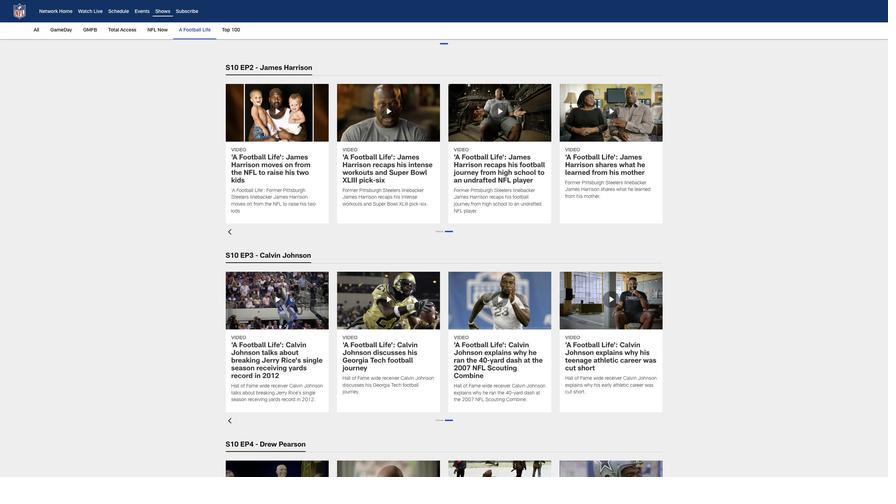 Task type: locate. For each thing, give the bounding box(es) containing it.
talks inside the university of alabama head coach nick saban talks about his relationship with new england patriots head coach bill belichick.
[[469, 7, 479, 12]]

a football life
[[179, 28, 211, 33]]

cut left short.
[[565, 391, 572, 396]]

0 vertical spatial high
[[498, 170, 512, 177]]

0 vertical spatial s10
[[226, 65, 239, 72]]

hall
[[343, 377, 351, 382], [565, 377, 574, 382], [231, 385, 239, 389], [454, 385, 462, 389]]

nick
[[529, 0, 538, 5]]

video for 'a football life': james harrison recaps his football journey from high school to an undrafted nfl player
[[454, 148, 469, 153]]

yard up the hall of fame wide receiver calvin johnson explains why he ran the 40-yard dash at the 2007 nfl scouting combine. in the right bottom of the page
[[490, 358, 505, 365]]

yards up hall of fame wide receiver calvin johnson talks about breaking jerry rice's single season receiving yards record in 2012.
[[289, 366, 307, 373]]

single inside video 'a football life': calvin johnson talks about breaking jerry rice's single season receiving yards record in 2012
[[303, 358, 323, 365]]

intense for linebacker
[[402, 196, 417, 200]]

linebacker down player
[[513, 189, 535, 194]]

1 vertical spatial receiving
[[248, 398, 268, 403]]

0 horizontal spatial record
[[231, 374, 253, 381]]

1 vertical spatial scouting
[[486, 398, 505, 403]]

0 horizontal spatial super
[[373, 202, 386, 207]]

2 vertical spatial about
[[243, 391, 255, 396]]

scouting
[[488, 366, 517, 373], [486, 398, 505, 403]]

wide up "early"
[[594, 377, 604, 382]]

record left 2012.
[[282, 398, 296, 403]]

in left 2012 on the bottom left of page
[[255, 374, 261, 381]]

pittsburgh inside former pittsburgh steelers linebacker james harrison recaps his intense workouts and super bowl xliii pick-six.
[[359, 189, 382, 194]]

cut down teenage
[[565, 366, 576, 373]]

pittsburgh up player.
[[471, 189, 493, 194]]

fame for jerry
[[246, 385, 258, 389]]

1 kids from the top
[[231, 178, 245, 185]]

james inside former pittsburgh steelers linebacker james harrison recaps his football journey from high school to an undrafted nfl player.
[[454, 196, 469, 200]]

bowl
[[411, 170, 427, 177], [387, 202, 398, 207]]

'a for 'a football life': calvin johnson talks about breaking jerry rice's single season receiving yards record in 2012
[[231, 343, 237, 350]]

workouts inside former pittsburgh steelers linebacker james harrison recaps his intense workouts and super bowl xliii pick-six.
[[343, 202, 362, 207]]

video inside video 'a football life': james harrison recaps his intense workouts and super bowl xliii pick-six
[[343, 148, 358, 153]]

steelers
[[606, 181, 623, 186], [383, 189, 401, 194], [494, 189, 512, 194], [231, 196, 249, 200]]

coach up relationship
[[514, 0, 528, 5]]

bowl left six.
[[387, 202, 398, 207]]

receiving up 2012 on the bottom left of page
[[257, 366, 287, 373]]

jerry
[[262, 358, 280, 365], [276, 391, 287, 396]]

0 horizontal spatial school
[[493, 202, 508, 207]]

3 - from the top
[[256, 442, 258, 449]]

head up relationship
[[502, 0, 513, 5]]

yards down 2012 on the bottom left of page
[[269, 398, 280, 403]]

2 vertical spatial journey
[[343, 366, 367, 373]]

0 vertical spatial an
[[454, 178, 462, 185]]

hall for 'a football life': calvin johnson discusses his georgia tech football journey
[[343, 377, 351, 382]]

james inside video 'a football life': james harrison recaps his intense workouts and super bowl xliii pick-six
[[397, 155, 420, 162]]

football inside video 'a football life': calvin johnson talks about breaking jerry rice's single season receiving yards record in 2012
[[239, 343, 266, 350]]

hall up down image on the bottom left
[[231, 385, 239, 389]]

kids inside the 'a football life': former pittsburgh steelers linebacker james harrison moves on from the nfl to raise his two kids
[[231, 209, 240, 214]]

'a football life': drew pearson shares how meaningful hof induction is to him image
[[226, 461, 329, 478]]

shares down 'video 'a football life': james harrison shares what he learned from his mother'
[[601, 188, 615, 193]]

1 vertical spatial georgia
[[373, 384, 390, 389]]

athletic up short
[[594, 358, 619, 365]]

intense
[[409, 162, 433, 169], [402, 196, 417, 200]]

breaking
[[231, 358, 260, 365], [256, 391, 275, 396]]

learned inside former pittsburgh steelers linebacker james harrison shares what he learned from his mother.
[[635, 188, 651, 193]]

learned down mother
[[635, 188, 651, 193]]

linebacker for school
[[513, 189, 535, 194]]

hall down teenage
[[565, 377, 574, 382]]

1 vertical spatial -
[[256, 253, 258, 260]]

0 vertical spatial xliii
[[343, 178, 357, 185]]

1 vertical spatial single
[[303, 391, 316, 396]]

'a for 'a football life': calvin johnson explains why he ran the 40-yard dash at the 2007 nfl scouting combine
[[454, 343, 460, 350]]

0 horizontal spatial undrafted
[[464, 178, 496, 185]]

super
[[389, 170, 409, 177], [373, 202, 386, 207]]

football inside former pittsburgh steelers linebacker james harrison recaps his football journey from high school to an undrafted nfl player.
[[513, 196, 529, 200]]

mother.
[[584, 195, 601, 200]]

'a football life': drew pearson talks legendary hail mary catch during '75 nfc divisional vs. vikes image
[[448, 461, 551, 478]]

james inside the 'a football life': former pittsburgh steelers linebacker james harrison moves on from the nfl to raise his two kids
[[274, 196, 288, 200]]

of inside hall of fame wide receiver calvin johnson explains why his early athletic career was cut short.
[[575, 377, 579, 382]]

0 vertical spatial -
[[256, 65, 258, 72]]

rice's
[[281, 358, 301, 365], [289, 391, 302, 396]]

1 vertical spatial cut
[[565, 391, 572, 396]]

scouting left combine.
[[486, 398, 505, 403]]

ep2
[[240, 65, 254, 72]]

0 vertical spatial shares
[[596, 162, 618, 169]]

from
[[295, 162, 311, 169], [481, 170, 496, 177], [592, 170, 608, 177], [565, 195, 575, 200], [254, 202, 264, 207], [471, 202, 481, 207]]

2 season from the top
[[231, 398, 247, 403]]

an
[[454, 178, 462, 185], [514, 202, 520, 207]]

james inside 'video 'a football life': james harrison shares what he learned from his mother'
[[620, 155, 642, 162]]

pittsburgh down the six
[[359, 189, 382, 194]]

from inside video 'a football life': james harrison moves on from the nfl to raise his two kids
[[295, 162, 311, 169]]

s10 ep4 - drew pearson
[[226, 442, 306, 449]]

about inside hall of fame wide receiver calvin johnson talks about breaking jerry rice's single season receiving yards record in 2012.
[[243, 391, 255, 396]]

mother
[[621, 170, 645, 177]]

events
[[135, 10, 150, 14]]

in
[[255, 374, 261, 381], [297, 398, 301, 403]]

1 s10 from the top
[[226, 65, 239, 72]]

1 horizontal spatial xliii
[[399, 202, 408, 207]]

wide down video 'a football life': calvin johnson discusses his georgia tech football journey
[[371, 377, 381, 382]]

steelers inside former pittsburgh steelers linebacker james harrison recaps his intense workouts and super bowl xliii pick-six.
[[383, 189, 401, 194]]

2 vertical spatial s10
[[226, 442, 239, 449]]

linebacker down video 'a football life': james harrison moves on from the nfl to raise his two kids
[[250, 196, 272, 200]]

career inside hall of fame wide receiver calvin johnson explains why his early athletic career was cut short.
[[630, 384, 644, 389]]

0 vertical spatial intense
[[409, 162, 433, 169]]

1 vertical spatial in
[[297, 398, 301, 403]]

calvin inside hall of fame wide receiver calvin johnson talks about breaking jerry rice's single season receiving yards record in 2012.
[[289, 385, 303, 389]]

football for 'a football life': james harrison shares what he learned from his mother
[[573, 155, 600, 162]]

recaps inside video 'a football life': james harrison recaps his intense workouts and super bowl xliii pick-six
[[373, 162, 395, 169]]

1 horizontal spatial at
[[536, 391, 540, 396]]

0 vertical spatial cut
[[565, 366, 576, 373]]

1 vertical spatial discusses
[[343, 384, 364, 389]]

0 vertical spatial 40-
[[479, 358, 490, 365]]

football inside the 'a football life': former pittsburgh steelers linebacker james harrison moves on from the nfl to raise his two kids
[[237, 189, 254, 194]]

1 season from the top
[[231, 366, 255, 373]]

carousel with 6 items region
[[3, 272, 671, 432]]

xliii left the six
[[343, 178, 357, 185]]

in left 2012.
[[297, 398, 301, 403]]

receiver
[[383, 377, 400, 382], [605, 377, 622, 382], [271, 385, 288, 389], [494, 385, 511, 389]]

six
[[376, 178, 385, 185]]

talks for alabama
[[469, 7, 479, 12]]

receiver up "early"
[[605, 377, 622, 382]]

football
[[183, 28, 201, 33], [239, 155, 266, 162], [351, 155, 377, 162], [462, 155, 489, 162], [573, 155, 600, 162], [237, 189, 254, 194], [239, 343, 266, 350], [351, 343, 377, 350], [462, 343, 489, 350], [573, 343, 600, 350]]

and
[[375, 170, 388, 177], [364, 202, 372, 207]]

life': inside video 'a football life': calvin johnson talks about breaking jerry rice's single season receiving yards record in 2012
[[268, 343, 284, 350]]

- for ep4
[[256, 442, 258, 449]]

nfl
[[148, 28, 156, 33], [244, 170, 257, 177], [498, 178, 511, 185], [273, 202, 282, 207], [454, 209, 463, 214], [473, 366, 486, 373], [476, 398, 484, 403]]

georgia inside video 'a football life': calvin johnson discusses his georgia tech football journey
[[343, 358, 369, 365]]

journey inside video 'a football life': james harrison recaps his football journey from high school to an undrafted nfl player
[[454, 170, 479, 177]]

receiving
[[257, 366, 287, 373], [248, 398, 268, 403]]

40- inside video 'a football life': calvin johnson explains why he ran the 40-yard dash at the 2007 nfl scouting combine
[[479, 358, 490, 365]]

super down the six
[[373, 202, 386, 207]]

undrafted inside former pittsburgh steelers linebacker james harrison recaps his football journey from high school to an undrafted nfl player.
[[521, 202, 542, 207]]

1 vertical spatial shares
[[601, 188, 615, 193]]

james for video 'a football life': james harrison shares what he learned from his mother
[[620, 155, 642, 162]]

0 vertical spatial bowl
[[411, 170, 427, 177]]

0 horizontal spatial raise
[[267, 170, 283, 177]]

1 vertical spatial talks
[[262, 351, 278, 358]]

calvin inside video 'a football life': calvin johnson explains why his teenage athletic career was cut short
[[620, 343, 641, 350]]

ran
[[454, 358, 465, 365], [490, 391, 496, 396]]

s10
[[226, 65, 239, 72], [226, 253, 239, 260], [226, 442, 239, 449]]

linebacker for mother
[[625, 181, 647, 186]]

2 horizontal spatial about
[[480, 7, 493, 12]]

1 workouts from the top
[[343, 170, 373, 177]]

pick- for six.
[[410, 202, 421, 207]]

pick-
[[359, 178, 376, 185], [410, 202, 421, 207]]

1 vertical spatial and
[[364, 202, 372, 207]]

harrison
[[284, 65, 312, 72], [231, 162, 260, 169], [343, 162, 371, 169], [454, 162, 483, 169], [565, 162, 594, 169], [581, 188, 600, 193], [290, 196, 308, 200], [359, 196, 377, 200], [470, 196, 488, 200]]

'a football life': drew pearson emotionally discusses tragic car accident, battling depression image
[[337, 461, 440, 478]]

hall inside hall of fame wide receiver calvin johnson discusses his georgia tech football journey.
[[343, 377, 351, 382]]

'a inside 'video 'a football life': james harrison shares what he learned from his mother'
[[565, 155, 572, 162]]

1 vertical spatial athletic
[[613, 384, 629, 389]]

0 vertical spatial single
[[303, 358, 323, 365]]

undrafted up former pittsburgh steelers linebacker james harrison recaps his football journey from high school to an undrafted nfl player.
[[464, 178, 496, 185]]

1 horizontal spatial moves
[[262, 162, 283, 169]]

life': for 'a football life': calvin johnson explains why his teenage athletic career was cut short
[[602, 343, 618, 350]]

1 vertical spatial at
[[536, 391, 540, 396]]

georgia down video 'a football life': calvin johnson discusses his georgia tech football journey
[[373, 384, 390, 389]]

now
[[158, 28, 168, 33]]

- right ep4
[[256, 442, 258, 449]]

in inside hall of fame wide receiver calvin johnson talks about breaking jerry rice's single season receiving yards record in 2012.
[[297, 398, 301, 403]]

'a inside video 'a football life': james harrison recaps his football journey from high school to an undrafted nfl player
[[454, 155, 460, 162]]

cut inside video 'a football life': calvin johnson explains why his teenage athletic career was cut short
[[565, 366, 576, 373]]

football inside hall of fame wide receiver calvin johnson discusses his georgia tech football journey.
[[403, 384, 419, 389]]

discusses inside video 'a football life': calvin johnson discusses his georgia tech football journey
[[373, 351, 406, 358]]

0 horizontal spatial discusses
[[343, 384, 364, 389]]

recaps inside former pittsburgh steelers linebacker james harrison recaps his intense workouts and super bowl xliii pick-six.
[[378, 196, 393, 200]]

dash
[[506, 358, 522, 365], [524, 391, 535, 396]]

football inside 'video 'a football life': james harrison shares what he learned from his mother'
[[573, 155, 600, 162]]

was
[[643, 358, 657, 365], [645, 384, 654, 389]]

shares
[[596, 162, 618, 169], [601, 188, 615, 193]]

1 horizontal spatial about
[[280, 351, 299, 358]]

shares up former pittsburgh steelers linebacker james harrison shares what he learned from his mother. at the top right of page
[[596, 162, 618, 169]]

career up hall of fame wide receiver calvin johnson explains why his early athletic career was cut short. at the right
[[621, 358, 642, 365]]

receiver down 2012 on the bottom left of page
[[271, 385, 288, 389]]

of for at
[[463, 385, 468, 389]]

1 vertical spatial kids
[[231, 209, 240, 214]]

- right "ep3"
[[256, 253, 258, 260]]

bowl up six.
[[411, 170, 427, 177]]

linebacker inside former pittsburgh steelers linebacker james harrison shares what he learned from his mother.
[[625, 181, 647, 186]]

1 horizontal spatial talks
[[262, 351, 278, 358]]

2007 down 'combine' on the bottom right of the page
[[462, 398, 474, 403]]

1 horizontal spatial high
[[498, 170, 512, 177]]

relationship
[[502, 7, 527, 12]]

receiver for the
[[494, 385, 511, 389]]

0 vertical spatial athletic
[[594, 358, 619, 365]]

journey inside video 'a football life': calvin johnson discusses his georgia tech football journey
[[343, 366, 367, 373]]

hall for 'a football life': calvin johnson explains why he ran the 40-yard dash at the 2007 nfl scouting combine
[[454, 385, 462, 389]]

pittsburgh
[[582, 181, 604, 186], [283, 189, 306, 194], [359, 189, 382, 194], [471, 189, 493, 194]]

1 vertical spatial yards
[[269, 398, 280, 403]]

pittsburgh down video 'a football life': james harrison moves on from the nfl to raise his two kids
[[283, 189, 306, 194]]

to
[[259, 170, 265, 177], [538, 170, 545, 177], [283, 202, 287, 207], [509, 202, 513, 207]]

his
[[494, 7, 500, 12], [397, 162, 407, 169], [508, 162, 518, 169], [285, 170, 295, 177], [610, 170, 619, 177], [577, 195, 583, 200], [394, 196, 400, 200], [505, 196, 512, 200], [300, 202, 307, 207], [408, 351, 418, 358], [640, 351, 650, 358], [366, 384, 372, 389], [594, 384, 601, 389]]

what for life':
[[619, 162, 636, 169]]

-
[[256, 65, 258, 72], [256, 253, 258, 260], [256, 442, 258, 449]]

0 vertical spatial scouting
[[488, 366, 517, 373]]

career
[[621, 358, 642, 365], [630, 384, 644, 389]]

on
[[285, 162, 293, 169], [247, 202, 252, 207]]

1 vertical spatial breaking
[[256, 391, 275, 396]]

coach
[[514, 0, 528, 5], [513, 14, 527, 19]]

his inside former pittsburgh steelers linebacker james harrison recaps his football journey from high school to an undrafted nfl player.
[[505, 196, 512, 200]]

johnson inside video 'a football life': calvin johnson discusses his georgia tech football journey
[[343, 351, 371, 358]]

xliii
[[343, 178, 357, 185], [399, 202, 408, 207]]

1 horizontal spatial 40-
[[506, 391, 514, 396]]

0 vertical spatial learned
[[565, 170, 590, 177]]

linebacker inside former pittsburgh steelers linebacker james harrison recaps his football journey from high school to an undrafted nfl player.
[[513, 189, 535, 194]]

bowl inside video 'a football life': james harrison recaps his intense workouts and super bowl xliii pick-six
[[411, 170, 427, 177]]

0 vertical spatial discusses
[[373, 351, 406, 358]]

0 horizontal spatial learned
[[565, 170, 590, 177]]

s10 left ep2
[[226, 65, 239, 72]]

football inside video 'a football life': james harrison recaps his intense workouts and super bowl xliii pick-six
[[351, 155, 377, 162]]

why
[[514, 351, 527, 358], [625, 351, 638, 358], [584, 384, 593, 389], [473, 391, 482, 396]]

he inside 'video 'a football life': james harrison shares what he learned from his mother'
[[637, 162, 646, 169]]

coach down relationship
[[513, 14, 527, 19]]

football for 'a football life': calvin johnson talks about breaking jerry rice's single season receiving yards record in 2012
[[239, 343, 266, 350]]

0 vertical spatial kids
[[231, 178, 245, 185]]

network home
[[39, 10, 73, 14]]

james for former pittsburgh steelers linebacker james harrison recaps his football journey from high school to an undrafted nfl player.
[[454, 196, 469, 200]]

linebacker down mother
[[625, 181, 647, 186]]

athletic right "early"
[[613, 384, 629, 389]]

former inside former pittsburgh steelers linebacker james harrison recaps his football journey from high school to an undrafted nfl player.
[[454, 189, 470, 194]]

schedule link
[[108, 10, 129, 14]]

home
[[59, 10, 73, 14]]

workouts for 'a
[[343, 170, 373, 177]]

'a
[[231, 155, 237, 162], [343, 155, 349, 162], [454, 155, 460, 162], [565, 155, 572, 162], [231, 189, 235, 194], [231, 343, 237, 350], [343, 343, 349, 350], [454, 343, 460, 350], [565, 343, 572, 350]]

super for football
[[389, 170, 409, 177]]

video for 'a football life': james harrison shares what he learned from his mother
[[565, 148, 580, 153]]

he inside video 'a football life': calvin johnson explains why he ran the 40-yard dash at the 2007 nfl scouting combine
[[529, 351, 537, 358]]

calvin
[[260, 253, 281, 260], [286, 343, 307, 350], [397, 343, 418, 350], [509, 343, 529, 350], [620, 343, 641, 350], [401, 377, 414, 382], [624, 377, 637, 382], [289, 385, 303, 389], [512, 385, 526, 389]]

1 vertical spatial record
[[282, 398, 296, 403]]

discusses up journey.
[[343, 384, 364, 389]]

former for 'a football life': james harrison recaps his intense workouts and super bowl xliii pick-six
[[343, 189, 358, 194]]

1 horizontal spatial in
[[297, 398, 301, 403]]

at inside the hall of fame wide receiver calvin johnson explains why he ran the 40-yard dash at the 2007 nfl scouting combine.
[[536, 391, 540, 396]]

intense for life':
[[409, 162, 433, 169]]

0 horizontal spatial high
[[483, 202, 492, 207]]

1 vertical spatial bowl
[[387, 202, 398, 207]]

2 kids from the top
[[231, 209, 240, 214]]

xliii left six.
[[399, 202, 408, 207]]

3 s10 from the top
[[226, 442, 239, 449]]

football inside video 'a football life': james harrison recaps his football journey from high school to an undrafted nfl player
[[462, 155, 489, 162]]

learned
[[565, 170, 590, 177], [635, 188, 651, 193]]

'a inside video 'a football life': james harrison moves on from the nfl to raise his two kids
[[231, 155, 237, 162]]

2 s10 from the top
[[226, 253, 239, 260]]

wide inside hall of fame wide receiver calvin johnson talks about breaking jerry rice's single season receiving yards record in 2012.
[[260, 385, 270, 389]]

hall for 'a football life': calvin johnson talks about breaking jerry rice's single season receiving yards record in 2012
[[231, 385, 239, 389]]

yard
[[490, 358, 505, 365], [514, 391, 523, 396]]

'a football life': former pittsburgh steelers linebacker james harrison moves on from the nfl to raise his two kids
[[231, 189, 316, 214]]

talks up 2012 on the bottom left of page
[[262, 351, 278, 358]]

video 'a football life': james harrison moves on from the nfl to raise his two kids
[[231, 148, 311, 185]]

receiving down 2012 on the bottom left of page
[[248, 398, 268, 403]]

what down mother
[[617, 188, 627, 193]]

harrison for video 'a football life': james harrison moves on from the nfl to raise his two kids
[[231, 162, 260, 169]]

super inside video 'a football life': james harrison recaps his intense workouts and super bowl xliii pick-six
[[389, 170, 409, 177]]

40- up combine.
[[506, 391, 514, 396]]

receiver up combine.
[[494, 385, 511, 389]]

fame inside hall of fame wide receiver calvin johnson explains why his early athletic career was cut short.
[[580, 377, 592, 382]]

s10 left ep4
[[226, 442, 239, 449]]

1 horizontal spatial record
[[282, 398, 296, 403]]

football for 'a football life': calvin johnson explains why his teenage athletic career was cut short
[[573, 343, 600, 350]]

jerry down 2012 on the bottom left of page
[[276, 391, 287, 396]]

james inside video 'a football life': james harrison recaps his football journey from high school to an undrafted nfl player
[[509, 155, 531, 162]]

'a for 'a football life': james harrison recaps his football journey from high school to an undrafted nfl player
[[454, 155, 460, 162]]

raise inside the 'a football life': former pittsburgh steelers linebacker james harrison moves on from the nfl to raise his two kids
[[289, 202, 299, 207]]

s10 ep2 - james harrison
[[226, 65, 312, 72]]

journey.
[[343, 391, 360, 396]]

an inside former pittsburgh steelers linebacker james harrison recaps his football journey from high school to an undrafted nfl player.
[[514, 202, 520, 207]]

calvin inside hall of fame wide receiver calvin johnson discusses his georgia tech football journey.
[[401, 377, 414, 382]]

discusses up hall of fame wide receiver calvin johnson discusses his georgia tech football journey.
[[373, 351, 406, 358]]

1 vertical spatial about
[[280, 351, 299, 358]]

1 vertical spatial moves
[[231, 202, 246, 207]]

what
[[619, 162, 636, 169], [617, 188, 627, 193]]

2 horizontal spatial talks
[[469, 7, 479, 12]]

scouting up the hall of fame wide receiver calvin johnson explains why he ran the 40-yard dash at the 2007 nfl scouting combine. in the right bottom of the page
[[488, 366, 517, 373]]

0 vertical spatial on
[[285, 162, 293, 169]]

0 vertical spatial raise
[[267, 170, 283, 177]]

georgia up journey.
[[343, 358, 369, 365]]

'a for 'a football life': james harrison recaps his intense workouts and super bowl xliii pick-six
[[343, 155, 349, 162]]

banner containing network home
[[0, 0, 889, 39]]

he for mother
[[637, 162, 646, 169]]

- right ep2
[[256, 65, 258, 72]]

2 workouts from the top
[[343, 202, 362, 207]]

why inside video 'a football life': calvin johnson explains why he ran the 40-yard dash at the 2007 nfl scouting combine
[[514, 351, 527, 358]]

he
[[637, 162, 646, 169], [628, 188, 634, 193], [529, 351, 537, 358], [483, 391, 488, 396]]

wide for the
[[482, 385, 493, 389]]

receiver down video 'a football life': calvin johnson discusses his georgia tech football journey
[[383, 377, 400, 382]]

0 vertical spatial about
[[480, 7, 493, 12]]

career inside video 'a football life': calvin johnson explains why his teenage athletic career was cut short
[[621, 358, 642, 365]]

carousel with 5 items region
[[114, 84, 671, 243]]

explains inside hall of fame wide receiver calvin johnson explains why his early athletic career was cut short.
[[565, 384, 583, 389]]

james
[[260, 65, 282, 72], [286, 155, 308, 162], [397, 155, 420, 162], [509, 155, 531, 162], [620, 155, 642, 162], [565, 188, 580, 193], [274, 196, 288, 200], [343, 196, 357, 200], [454, 196, 469, 200]]

video inside video 'a football life': calvin johnson explains why he ran the 40-yard dash at the 2007 nfl scouting combine
[[454, 336, 469, 341]]

0 horizontal spatial yards
[[269, 398, 280, 403]]

receiver for athletic
[[605, 377, 622, 382]]

1 vertical spatial ran
[[490, 391, 496, 396]]

0 horizontal spatial at
[[524, 358, 531, 365]]

2 - from the top
[[256, 253, 258, 260]]

an inside video 'a football life': james harrison recaps his football journey from high school to an undrafted nfl player
[[454, 178, 462, 185]]

1 vertical spatial super
[[373, 202, 386, 207]]

what up mother
[[619, 162, 636, 169]]

0 vertical spatial school
[[514, 170, 536, 177]]

0 vertical spatial workouts
[[343, 170, 373, 177]]

explains inside video 'a football life': calvin johnson explains why his teenage athletic career was cut short
[[596, 351, 623, 358]]

s10 left "ep3"
[[226, 253, 239, 260]]

0 vertical spatial two
[[297, 170, 309, 177]]

pittsburgh inside former pittsburgh steelers linebacker james harrison recaps his football journey from high school to an undrafted nfl player.
[[471, 189, 493, 194]]

talks up england
[[469, 7, 479, 12]]

he for mother.
[[628, 188, 634, 193]]

0 vertical spatial yards
[[289, 366, 307, 373]]

workouts inside video 'a football life': james harrison recaps his intense workouts and super bowl xliii pick-six
[[343, 170, 373, 177]]

head
[[502, 0, 513, 5], [502, 14, 512, 19]]

school
[[514, 170, 536, 177], [493, 202, 508, 207]]

undrafted for linebacker
[[521, 202, 542, 207]]

'a for 'a football life': calvin johnson discusses his georgia tech football journey
[[343, 343, 349, 350]]

all link
[[34, 22, 42, 39]]

1 vertical spatial dash
[[524, 391, 535, 396]]

2007
[[454, 366, 471, 373], [462, 398, 474, 403]]

40- up 'combine' on the bottom right of the page
[[479, 358, 490, 365]]

harrison inside 'video 'a football life': james harrison shares what he learned from his mother'
[[565, 162, 594, 169]]

single
[[303, 358, 323, 365], [303, 391, 316, 396]]

recaps for video 'a football life': james harrison recaps his football journey from high school to an undrafted nfl player
[[484, 162, 507, 169]]

yard up combine.
[[514, 391, 523, 396]]

and inside video 'a football life': james harrison recaps his intense workouts and super bowl xliii pick-six
[[375, 170, 388, 177]]

1 vertical spatial workouts
[[343, 202, 362, 207]]

hall up journey.
[[343, 377, 351, 382]]

and for football
[[375, 170, 388, 177]]

hall down 'combine' on the bottom right of the page
[[454, 385, 462, 389]]

super up former pittsburgh steelers linebacker james harrison recaps his intense workouts and super bowl xliii pick-six.
[[389, 170, 409, 177]]

patriots
[[484, 14, 500, 19]]

1 vertical spatial raise
[[289, 202, 299, 207]]

0 horizontal spatial talks
[[231, 391, 241, 396]]

life': for 'a football life': calvin johnson explains why he ran the 40-yard dash at the 2007 nfl scouting combine
[[491, 343, 507, 350]]

season
[[231, 366, 255, 373], [231, 398, 247, 403]]

moves
[[262, 162, 283, 169], [231, 202, 246, 207]]

1 vertical spatial 2007
[[462, 398, 474, 403]]

football inside video 'a football life': james harrison recaps his football journey from high school to an undrafted nfl player
[[520, 162, 545, 169]]

linebacker inside former pittsburgh steelers linebacker james harrison recaps his intense workouts and super bowl xliii pick-six.
[[402, 189, 424, 194]]

pittsburgh up mother.
[[582, 181, 604, 186]]

ep3
[[240, 253, 254, 260]]

0 horizontal spatial yard
[[490, 358, 505, 365]]

linebacker for bowl
[[402, 189, 424, 194]]

1 vertical spatial season
[[231, 398, 247, 403]]

steelers inside former pittsburgh steelers linebacker james harrison recaps his football journey from high school to an undrafted nfl player.
[[494, 189, 512, 194]]

what for linebacker
[[617, 188, 627, 193]]

bowl inside former pittsburgh steelers linebacker james harrison recaps his intense workouts and super bowl xliii pick-six.
[[387, 202, 398, 207]]

0 vertical spatial 2007
[[454, 366, 471, 373]]

record left 2012 on the bottom left of page
[[231, 374, 253, 381]]

2 vertical spatial -
[[256, 442, 258, 449]]

0 horizontal spatial pick-
[[359, 178, 376, 185]]

receiver inside hall of fame wide receiver calvin johnson discusses his georgia tech football journey.
[[383, 377, 400, 382]]

fame inside hall of fame wide receiver calvin johnson discusses his georgia tech football journey.
[[358, 377, 370, 382]]

video inside video 'a football life': james harrison recaps his football journey from high school to an undrafted nfl player
[[454, 148, 469, 153]]

2012.
[[302, 398, 316, 403]]

2007 inside the hall of fame wide receiver calvin johnson explains why he ran the 40-yard dash at the 2007 nfl scouting combine.
[[462, 398, 474, 403]]

'a inside video 'a football life': calvin johnson discusses his georgia tech football journey
[[343, 343, 349, 350]]

steelers inside former pittsburgh steelers linebacker james harrison shares what he learned from his mother.
[[606, 181, 623, 186]]

bill
[[528, 14, 535, 19]]

0 vertical spatial at
[[524, 358, 531, 365]]

1 horizontal spatial tech
[[391, 384, 402, 389]]

football for 'a football life': james harrison recaps his intense workouts and super bowl xliii pick-six
[[351, 155, 377, 162]]

from inside video 'a football life': james harrison recaps his football journey from high school to an undrafted nfl player
[[481, 170, 496, 177]]

2007 up 'combine' on the bottom right of the page
[[454, 366, 471, 373]]

nfl shield image
[[11, 3, 28, 20]]

0 vertical spatial yard
[[490, 358, 505, 365]]

1 vertical spatial xliii
[[399, 202, 408, 207]]

head down relationship
[[502, 14, 512, 19]]

calvin inside video 'a football life': calvin johnson explains why he ran the 40-yard dash at the 2007 nfl scouting combine
[[509, 343, 529, 350]]

1 - from the top
[[256, 65, 258, 72]]

pittsburgh for workouts
[[359, 189, 382, 194]]

1 vertical spatial undrafted
[[521, 202, 542, 207]]

talks up down image on the bottom left
[[231, 391, 241, 396]]

video
[[231, 148, 246, 153], [343, 148, 358, 153], [454, 148, 469, 153], [565, 148, 580, 153], [231, 336, 246, 341], [343, 336, 358, 341], [454, 336, 469, 341], [565, 336, 580, 341]]

0 vertical spatial rice's
[[281, 358, 301, 365]]

1 vertical spatial jerry
[[276, 391, 287, 396]]

super inside former pittsburgh steelers linebacker james harrison recaps his intense workouts and super bowl xliii pick-six.
[[373, 202, 386, 207]]

georgia
[[343, 358, 369, 365], [373, 384, 390, 389]]

2 cut from the top
[[565, 391, 572, 396]]

james for former pittsburgh steelers linebacker james harrison shares what he learned from his mother.
[[565, 188, 580, 193]]

wide for rice's
[[260, 385, 270, 389]]

0 vertical spatial breaking
[[231, 358, 260, 365]]

network home link
[[39, 10, 73, 14]]

1 horizontal spatial super
[[389, 170, 409, 177]]

wide for athletic
[[594, 377, 604, 382]]

0 horizontal spatial xliii
[[343, 178, 357, 185]]

fame
[[358, 377, 370, 382], [580, 377, 592, 382], [246, 385, 258, 389], [469, 385, 481, 389]]

0 vertical spatial undrafted
[[464, 178, 496, 185]]

1 vertical spatial intense
[[402, 196, 417, 200]]

and for steelers
[[364, 202, 372, 207]]

1 horizontal spatial pick-
[[410, 202, 421, 207]]

'a for 'a football life': james harrison shares what he learned from his mother
[[565, 155, 572, 162]]

record inside hall of fame wide receiver calvin johnson talks about breaking jerry rice's single season receiving yards record in 2012.
[[282, 398, 296, 403]]

xliii inside video 'a football life': james harrison recaps his intense workouts and super bowl xliii pick-six
[[343, 178, 357, 185]]

from for video 'a football life': james harrison recaps his football journey from high school to an undrafted nfl player
[[481, 170, 496, 177]]

1 cut from the top
[[565, 366, 576, 373]]

learned up mother.
[[565, 170, 590, 177]]

undrafted down player
[[521, 202, 542, 207]]

0 vertical spatial pick-
[[359, 178, 376, 185]]

network
[[39, 10, 58, 14]]

1 vertical spatial rice's
[[289, 391, 302, 396]]

of for yards
[[241, 385, 245, 389]]

wide down 2012 on the bottom left of page
[[260, 385, 270, 389]]

career right "early"
[[630, 384, 644, 389]]

life': inside 'video 'a football life': james harrison shares what he learned from his mother'
[[602, 155, 618, 162]]

1 vertical spatial tech
[[391, 384, 402, 389]]

jerry up 2012 on the bottom left of page
[[262, 358, 280, 365]]

yards
[[289, 366, 307, 373], [269, 398, 280, 403]]

1 vertical spatial yard
[[514, 391, 523, 396]]

'a for 'a football life': james harrison moves on from the nfl to raise his two kids
[[231, 155, 237, 162]]

steelers for high
[[494, 189, 512, 194]]

from for former pittsburgh steelers linebacker james harrison shares what he learned from his mother.
[[565, 195, 575, 200]]

linebacker up six.
[[402, 189, 424, 194]]

an for steelers
[[514, 202, 520, 207]]

drew
[[260, 442, 277, 449]]

1 horizontal spatial learned
[[635, 188, 651, 193]]

wide down 'combine' on the bottom right of the page
[[482, 385, 493, 389]]

banner
[[0, 0, 889, 39]]

record
[[231, 374, 253, 381], [282, 398, 296, 403]]

journey for 'a
[[454, 170, 479, 177]]

james inside former pittsburgh steelers linebacker james harrison shares what he learned from his mother.
[[565, 188, 580, 193]]

0 vertical spatial super
[[389, 170, 409, 177]]

recaps for former pittsburgh steelers linebacker james harrison recaps his football journey from high school to an undrafted nfl player.
[[490, 196, 504, 200]]

video 'a football life': calvin johnson explains why he ran the 40-yard dash at the 2007 nfl scouting combine
[[454, 336, 543, 381]]

access
[[120, 28, 136, 33]]

raise
[[267, 170, 283, 177], [289, 202, 299, 207]]

0 horizontal spatial georgia
[[343, 358, 369, 365]]

harrison for former pittsburgh steelers linebacker james harrison recaps his football journey from high school to an undrafted nfl player.
[[470, 196, 488, 200]]



Task type: vqa. For each thing, say whether or not it's contained in the screenshot.
the leftmost not
no



Task type: describe. For each thing, give the bounding box(es) containing it.
early
[[602, 384, 612, 389]]

cut inside hall of fame wide receiver calvin johnson explains why his early athletic career was cut short.
[[565, 391, 572, 396]]

he inside the hall of fame wide receiver calvin johnson explains why he ran the 40-yard dash at the 2007 nfl scouting combine.
[[483, 391, 488, 396]]

harrison for video 'a football life': james harrison recaps his intense workouts and super bowl xliii pick-six
[[343, 162, 371, 169]]

calvin inside video 'a football life': calvin johnson talks about breaking jerry rice's single season receiving yards record in 2012
[[286, 343, 307, 350]]

watch live
[[78, 10, 103, 14]]

top 100 link
[[219, 22, 243, 39]]

james for video 'a football life': james harrison moves on from the nfl to raise his two kids
[[286, 155, 308, 162]]

jerry inside video 'a football life': calvin johnson talks about breaking jerry rice's single season receiving yards record in 2012
[[262, 358, 280, 365]]

0 vertical spatial coach
[[514, 0, 528, 5]]

total access
[[108, 28, 136, 33]]

of for short
[[575, 377, 579, 382]]

six.
[[421, 202, 428, 207]]

talks for fame
[[231, 391, 241, 396]]

short
[[578, 366, 595, 373]]

1 vertical spatial head
[[502, 14, 512, 19]]

why inside hall of fame wide receiver calvin johnson explains why his early athletic career was cut short.
[[584, 384, 593, 389]]

video 'a football life': calvin johnson talks about breaking jerry rice's single season receiving yards record in 2012
[[231, 336, 323, 381]]

watch
[[78, 10, 92, 14]]

harrison for former pittsburgh steelers linebacker james harrison shares what he learned from his mother.
[[581, 188, 600, 193]]

dash inside video 'a football life': calvin johnson explains why he ran the 40-yard dash at the 2007 nfl scouting combine
[[506, 358, 522, 365]]

learned for steelers
[[635, 188, 651, 193]]

his inside the 'a football life': former pittsburgh steelers linebacker james harrison moves on from the nfl to raise his two kids
[[300, 202, 307, 207]]

from for video 'a football life': james harrison shares what he learned from his mother
[[592, 170, 608, 177]]

schedule
[[108, 10, 129, 14]]

wide for football
[[371, 377, 381, 382]]

james for video 'a football life': james harrison recaps his intense workouts and super bowl xliii pick-six
[[397, 155, 420, 162]]

- for ep2
[[256, 65, 258, 72]]

fame for ran
[[469, 385, 481, 389]]

1 vertical spatial coach
[[513, 14, 527, 19]]

yard inside video 'a football life': calvin johnson explains why he ran the 40-yard dash at the 2007 nfl scouting combine
[[490, 358, 505, 365]]

life': for 'a football life': james harrison recaps his intense workouts and super bowl xliii pick-six
[[379, 155, 396, 162]]

former pittsburgh steelers linebacker james harrison recaps his intense workouts and super bowl xliii pick-six.
[[343, 189, 428, 207]]

saban
[[454, 7, 468, 12]]

steelers for super
[[383, 189, 401, 194]]

high for player
[[498, 170, 512, 177]]

talks inside video 'a football life': calvin johnson talks about breaking jerry rice's single season receiving yards record in 2012
[[262, 351, 278, 358]]

former for 'a football life': james harrison recaps his football journey from high school to an undrafted nfl player
[[454, 189, 470, 194]]

down image
[[226, 229, 231, 235]]

an for football
[[454, 178, 462, 185]]

his inside former pittsburgh steelers linebacker james harrison recaps his intense workouts and super bowl xliii pick-six.
[[394, 196, 400, 200]]

harrison for video 'a football life': james harrison recaps his football journey from high school to an undrafted nfl player
[[454, 162, 483, 169]]

life': for 'a football life': calvin johnson talks about breaking jerry rice's single season receiving yards record in 2012
[[268, 343, 284, 350]]

explains inside the hall of fame wide receiver calvin johnson explains why he ran the 40-yard dash at the 2007 nfl scouting combine.
[[454, 391, 472, 396]]

his inside hall of fame wide receiver calvin johnson discusses his georgia tech football journey.
[[366, 384, 372, 389]]

why inside the hall of fame wide receiver calvin johnson explains why he ran the 40-yard dash at the 2007 nfl scouting combine.
[[473, 391, 482, 396]]

subscribe link
[[176, 10, 198, 14]]

tech inside video 'a football life': calvin johnson discusses his georgia tech football journey
[[370, 358, 386, 365]]

jerry inside hall of fame wide receiver calvin johnson talks about breaking jerry rice's single season receiving yards record in 2012.
[[276, 391, 287, 396]]

discusses inside hall of fame wide receiver calvin johnson discusses his georgia tech football journey.
[[343, 384, 364, 389]]

hall of fame wide receiver calvin johnson talks about breaking jerry rice's single season receiving yards record in 2012.
[[231, 385, 323, 403]]

0 vertical spatial head
[[502, 0, 513, 5]]

100
[[231, 28, 240, 33]]

johnson inside hall of fame wide receiver calvin johnson talks about breaking jerry rice's single season receiving yards record in 2012.
[[304, 385, 323, 389]]

single inside hall of fame wide receiver calvin johnson talks about breaking jerry rice's single season receiving yards record in 2012.
[[303, 391, 316, 396]]

harrison for former pittsburgh steelers linebacker james harrison recaps his intense workouts and super bowl xliii pick-six.
[[359, 196, 377, 200]]

his inside video 'a football life': calvin johnson explains why his teenage athletic career was cut short
[[640, 351, 650, 358]]

james for video 'a football life': james harrison recaps his football journey from high school to an undrafted nfl player
[[509, 155, 531, 162]]

ep4
[[240, 442, 254, 449]]

'a inside the 'a football life': former pittsburgh steelers linebacker james harrison moves on from the nfl to raise his two kids
[[231, 189, 235, 194]]

yards inside video 'a football life': calvin johnson talks about breaking jerry rice's single season receiving yards record in 2012
[[289, 366, 307, 373]]

tech inside hall of fame wide receiver calvin johnson discusses his georgia tech football journey.
[[391, 384, 402, 389]]

receiver for rice's
[[271, 385, 288, 389]]

s10 for s10 ep4 - drew pearson
[[226, 442, 239, 449]]

to inside video 'a football life': james harrison moves on from the nfl to raise his two kids
[[259, 170, 265, 177]]

to inside the 'a football life': former pittsburgh steelers linebacker james harrison moves on from the nfl to raise his two kids
[[283, 202, 287, 207]]

life': for 'a football life': james harrison recaps his football journey from high school to an undrafted nfl player
[[491, 155, 507, 162]]

2012
[[263, 374, 279, 381]]

total access link
[[106, 22, 139, 39]]

steelers inside the 'a football life': former pittsburgh steelers linebacker james harrison moves on from the nfl to raise his two kids
[[231, 196, 249, 200]]

hall of fame wide receiver calvin johnson explains why he ran the 40-yard dash at the 2007 nfl scouting combine.
[[454, 385, 546, 403]]

to inside video 'a football life': james harrison recaps his football journey from high school to an undrafted nfl player
[[538, 170, 545, 177]]

he for yard
[[529, 351, 537, 358]]

school for player
[[514, 170, 536, 177]]

school for player.
[[493, 202, 508, 207]]

kids inside video 'a football life': james harrison moves on from the nfl to raise his two kids
[[231, 178, 245, 185]]

scouting inside the hall of fame wide receiver calvin johnson explains why he ran the 40-yard dash at the 2007 nfl scouting combine.
[[486, 398, 505, 403]]

johnson inside hall of fame wide receiver calvin johnson discusses his georgia tech football journey.
[[415, 377, 434, 382]]

season inside hall of fame wide receiver calvin johnson talks about breaking jerry rice's single season receiving yards record in 2012.
[[231, 398, 247, 403]]

shows
[[155, 10, 170, 14]]

life': for 'a football life': james harrison shares what he learned from his mother
[[602, 155, 618, 162]]

xliii for steelers
[[399, 202, 408, 207]]

learned for football
[[565, 170, 590, 177]]

rice's inside video 'a football life': calvin johnson talks about breaking jerry rice's single season receiving yards record in 2012
[[281, 358, 301, 365]]

his inside former pittsburgh steelers linebacker james harrison shares what he learned from his mother.
[[577, 195, 583, 200]]

season inside video 'a football life': calvin johnson talks about breaking jerry rice's single season receiving yards record in 2012
[[231, 366, 255, 373]]

bowl for linebacker
[[387, 202, 398, 207]]

all
[[34, 28, 39, 33]]

raise inside video 'a football life': james harrison moves on from the nfl to raise his two kids
[[267, 170, 283, 177]]

down image
[[226, 418, 231, 424]]

football for 'a football life': james harrison moves on from the nfl to raise his two kids
[[239, 155, 266, 162]]

johnson inside video 'a football life': calvin johnson explains why his teenage athletic career was cut short
[[565, 351, 594, 358]]

combine
[[454, 374, 484, 381]]

video for 'a football life': james harrison moves on from the nfl to raise his two kids
[[231, 148, 246, 153]]

football for 'a football life': calvin johnson discusses his georgia tech football journey
[[351, 343, 377, 350]]

video 'a football life': james harrison shares what he learned from his mother
[[565, 148, 646, 177]]

live
[[94, 10, 103, 14]]

short.
[[574, 391, 586, 396]]

a
[[179, 28, 182, 33]]

teenage
[[565, 358, 592, 365]]

two inside video 'a football life': james harrison moves on from the nfl to raise his two kids
[[297, 170, 309, 177]]

carousel with 4 items region
[[226, 0, 671, 52]]

alabama
[[482, 0, 501, 5]]

university of alabama head coach nick saban talks about his relationship with new england patriots head coach bill belichick.
[[454, 0, 538, 26]]

harrison inside the 'a football life': former pittsburgh steelers linebacker james harrison moves on from the nfl to raise his two kids
[[290, 196, 308, 200]]

events link
[[135, 10, 150, 14]]

shares for steelers
[[601, 188, 615, 193]]

about for saban
[[480, 7, 493, 12]]

total
[[108, 28, 119, 33]]

university of alabama head coach nick saban talks about his relationship with new england patriots head coach bill belichick. link
[[448, 0, 551, 36]]

shares for football
[[596, 162, 618, 169]]

player
[[513, 178, 533, 185]]

dash inside the hall of fame wide receiver calvin johnson explains why he ran the 40-yard dash at the 2007 nfl scouting combine.
[[524, 391, 535, 396]]

super for steelers
[[373, 202, 386, 207]]

on inside the 'a football life': former pittsburgh steelers linebacker james harrison moves on from the nfl to raise his two kids
[[247, 202, 252, 207]]

video for 'a football life': james harrison recaps his intense workouts and super bowl xliii pick-six
[[343, 148, 358, 153]]

nfl inside video 'a football life': james harrison recaps his football journey from high school to an undrafted nfl player
[[498, 178, 511, 185]]

former pittsburgh steelers linebacker james harrison shares what he learned from his mother.
[[565, 181, 651, 200]]

pittsburgh for learned
[[582, 181, 604, 186]]

a football life link
[[176, 22, 214, 39]]

calvin inside the hall of fame wide receiver calvin johnson explains why he ran the 40-yard dash at the 2007 nfl scouting combine.
[[512, 385, 526, 389]]

xliii for football
[[343, 178, 357, 185]]

of inside the university of alabama head coach nick saban talks about his relationship with new england patriots head coach bill belichick.
[[477, 0, 481, 5]]

receiving inside video 'a football life': calvin johnson talks about breaking jerry rice's single season receiving yards record in 2012
[[257, 366, 287, 373]]

life': for 'a football life': calvin johnson discusses his georgia tech football journey
[[379, 343, 396, 350]]

gameday link
[[48, 22, 75, 39]]

40- inside the hall of fame wide receiver calvin johnson explains why he ran the 40-yard dash at the 2007 nfl scouting combine.
[[506, 391, 514, 396]]

his inside video 'a football life': james harrison moves on from the nfl to raise his two kids
[[285, 170, 295, 177]]

his inside hall of fame wide receiver calvin johnson explains why his early athletic career was cut short.
[[594, 384, 601, 389]]

player.
[[464, 209, 478, 214]]

workouts for pittsburgh
[[343, 202, 362, 207]]

nfl inside the 'a football life': former pittsburgh steelers linebacker james harrison moves on from the nfl to raise his two kids
[[273, 202, 282, 207]]

his inside video 'a football life': james harrison recaps his intense workouts and super bowl xliii pick-six
[[397, 162, 407, 169]]

from inside the 'a football life': former pittsburgh steelers linebacker james harrison moves on from the nfl to raise his two kids
[[254, 202, 264, 207]]

new
[[454, 14, 464, 19]]

top
[[222, 28, 230, 33]]

calvin inside hall of fame wide receiver calvin johnson explains why his early athletic career was cut short.
[[624, 377, 637, 382]]

recaps for former pittsburgh steelers linebacker james harrison recaps his intense workouts and super bowl xliii pick-six.
[[378, 196, 393, 200]]

to inside former pittsburgh steelers linebacker james harrison recaps his football journey from high school to an undrafted nfl player.
[[509, 202, 513, 207]]

bowl for life':
[[411, 170, 427, 177]]

former for 'a football life': james harrison shares what he learned from his mother
[[565, 181, 581, 186]]

watch live link
[[78, 10, 103, 14]]

hall for 'a football life': calvin johnson explains why his teenage athletic career was cut short
[[565, 377, 574, 382]]

harrison for video 'a football life': james harrison shares what he learned from his mother
[[565, 162, 594, 169]]

his inside 'video 'a football life': james harrison shares what he learned from his mother'
[[610, 170, 619, 177]]

explains inside video 'a football life': calvin johnson explains why he ran the 40-yard dash at the 2007 nfl scouting combine
[[485, 351, 512, 358]]

football inside video 'a football life': calvin johnson discusses his georgia tech football journey
[[388, 358, 413, 365]]

about inside video 'a football life': calvin johnson talks about breaking jerry rice's single season receiving yards record in 2012
[[280, 351, 299, 358]]

video 'a football life': calvin johnson discusses his georgia tech football journey
[[343, 336, 418, 373]]

nfl now
[[148, 28, 168, 33]]

his inside video 'a football life': james harrison recaps his football journey from high school to an undrafted nfl player
[[508, 162, 518, 169]]

nfl inside the hall of fame wide receiver calvin johnson explains why he ran the 40-yard dash at the 2007 nfl scouting combine.
[[476, 398, 484, 403]]

s10 for s10 ep3 - calvin johnson
[[226, 253, 239, 260]]

pittsburgh for journey
[[471, 189, 493, 194]]

yard inside the hall of fame wide receiver calvin johnson explains why he ran the 40-yard dash at the 2007 nfl scouting combine.
[[514, 391, 523, 396]]

video for 'a football life': calvin johnson explains why he ran the 40-yard dash at the 2007 nfl scouting combine
[[454, 336, 469, 341]]

high for player.
[[483, 202, 492, 207]]

ran inside the hall of fame wide receiver calvin johnson explains why he ran the 40-yard dash at the 2007 nfl scouting combine.
[[490, 391, 496, 396]]

with
[[528, 7, 537, 12]]

from for former pittsburgh steelers linebacker james harrison recaps his football journey from high school to an undrafted nfl player.
[[471, 202, 481, 207]]

shows link
[[155, 10, 170, 14]]

video 'a football life': calvin johnson explains why his teenage athletic career was cut short
[[565, 336, 657, 373]]

was inside hall of fame wide receiver calvin johnson explains why his early athletic career was cut short.
[[645, 384, 654, 389]]

calvin inside video 'a football life': calvin johnson discusses his georgia tech football journey
[[397, 343, 418, 350]]

record inside video 'a football life': calvin johnson talks about breaking jerry rice's single season receiving yards record in 2012
[[231, 374, 253, 381]]

journey for pittsburgh
[[454, 202, 470, 207]]

video 'a football life': james harrison recaps his intense workouts and super bowl xliii pick-six
[[343, 148, 433, 185]]

'a football life': drew pearson discusses his time being undrafted as a rookie image
[[560, 461, 663, 478]]

was inside video 'a football life': calvin johnson explains why his teenage athletic career was cut short
[[643, 358, 657, 365]]

belichick.
[[454, 21, 475, 26]]

video for 'a football life': calvin johnson explains why his teenage athletic career was cut short
[[565, 336, 580, 341]]

at inside video 'a football life': calvin johnson explains why he ran the 40-yard dash at the 2007 nfl scouting combine
[[524, 358, 531, 365]]

hall of fame wide receiver calvin johnson explains why his early athletic career was cut short.
[[565, 377, 657, 396]]

nfl inside video 'a football life': james harrison moves on from the nfl to raise his two kids
[[244, 170, 257, 177]]

gmfb link
[[80, 22, 100, 39]]

video 'a football life': james harrison recaps his football journey from high school to an undrafted nfl player
[[454, 148, 545, 185]]

pearson
[[279, 442, 306, 449]]

breaking inside hall of fame wide receiver calvin johnson talks about breaking jerry rice's single season receiving yards record in 2012.
[[256, 391, 275, 396]]

johnson inside the hall of fame wide receiver calvin johnson explains why he ran the 40-yard dash at the 2007 nfl scouting combine.
[[527, 385, 546, 389]]

s10 for s10 ep2 - james harrison
[[226, 65, 239, 72]]

university
[[454, 0, 475, 5]]

ran inside video 'a football life': calvin johnson explains why he ran the 40-yard dash at the 2007 nfl scouting combine
[[454, 358, 465, 365]]

football for 'a football life': james harrison recaps his football journey from high school to an undrafted nfl player
[[462, 155, 489, 162]]

of inside hall of fame wide receiver calvin johnson discusses his georgia tech football journey.
[[352, 377, 356, 382]]

subscribe
[[176, 10, 198, 14]]

top 100
[[222, 28, 240, 33]]

breaking inside video 'a football life': calvin johnson talks about breaking jerry rice's single season receiving yards record in 2012
[[231, 358, 260, 365]]

his inside video 'a football life': calvin johnson discusses his georgia tech football journey
[[408, 351, 418, 358]]

receiving inside hall of fame wide receiver calvin johnson talks about breaking jerry rice's single season receiving yards record in 2012.
[[248, 398, 268, 403]]

gameday
[[50, 28, 72, 33]]

georgia inside hall of fame wide receiver calvin johnson discusses his georgia tech football journey.
[[373, 384, 390, 389]]

gmfb
[[83, 28, 97, 33]]

football for 'a football life': calvin johnson explains why he ran the 40-yard dash at the 2007 nfl scouting combine
[[462, 343, 489, 350]]

athletic inside video 'a football life': calvin johnson explains why his teenage athletic career was cut short
[[594, 358, 619, 365]]

hall of fame wide receiver calvin johnson discusses his georgia tech football journey.
[[343, 377, 434, 396]]

about for johnson
[[243, 391, 255, 396]]

why inside video 'a football life': calvin johnson explains why his teenage athletic career was cut short
[[625, 351, 638, 358]]

receiver for football
[[383, 377, 400, 382]]

nfl inside former pittsburgh steelers linebacker james harrison recaps his football journey from high school to an undrafted nfl player.
[[454, 209, 463, 214]]

recaps for video 'a football life': james harrison recaps his intense workouts and super bowl xliii pick-six
[[373, 162, 395, 169]]

former pittsburgh steelers linebacker james harrison recaps his football journey from high school to an undrafted nfl player.
[[454, 189, 542, 214]]

nfl now link
[[145, 22, 171, 39]]

pittsburgh inside the 'a football life': former pittsburgh steelers linebacker james harrison moves on from the nfl to raise his two kids
[[283, 189, 306, 194]]

in inside video 'a football life': calvin johnson talks about breaking jerry rice's single season receiving yards record in 2012
[[255, 374, 261, 381]]

'a for 'a football life': calvin johnson explains why his teenage athletic career was cut short
[[565, 343, 572, 350]]

rice's inside hall of fame wide receiver calvin johnson talks about breaking jerry rice's single season receiving yards record in 2012.
[[289, 391, 302, 396]]

fame for tech
[[358, 377, 370, 382]]

- for ep3
[[256, 253, 258, 260]]

s10 ep3 - calvin johnson
[[226, 253, 311, 260]]

life
[[203, 28, 211, 33]]

video for 'a football life': calvin johnson discusses his georgia tech football journey
[[343, 336, 358, 341]]

steelers for his
[[606, 181, 623, 186]]

combine.
[[506, 398, 528, 403]]

on inside video 'a football life': james harrison moves on from the nfl to raise his two kids
[[285, 162, 293, 169]]

life': for 'a football life': james harrison moves on from the nfl to raise his two kids
[[268, 155, 284, 162]]

pick- for six
[[359, 178, 376, 185]]

johnson inside video 'a football life': calvin johnson explains why he ran the 40-yard dash at the 2007 nfl scouting combine
[[454, 351, 483, 358]]

england
[[465, 14, 483, 19]]



